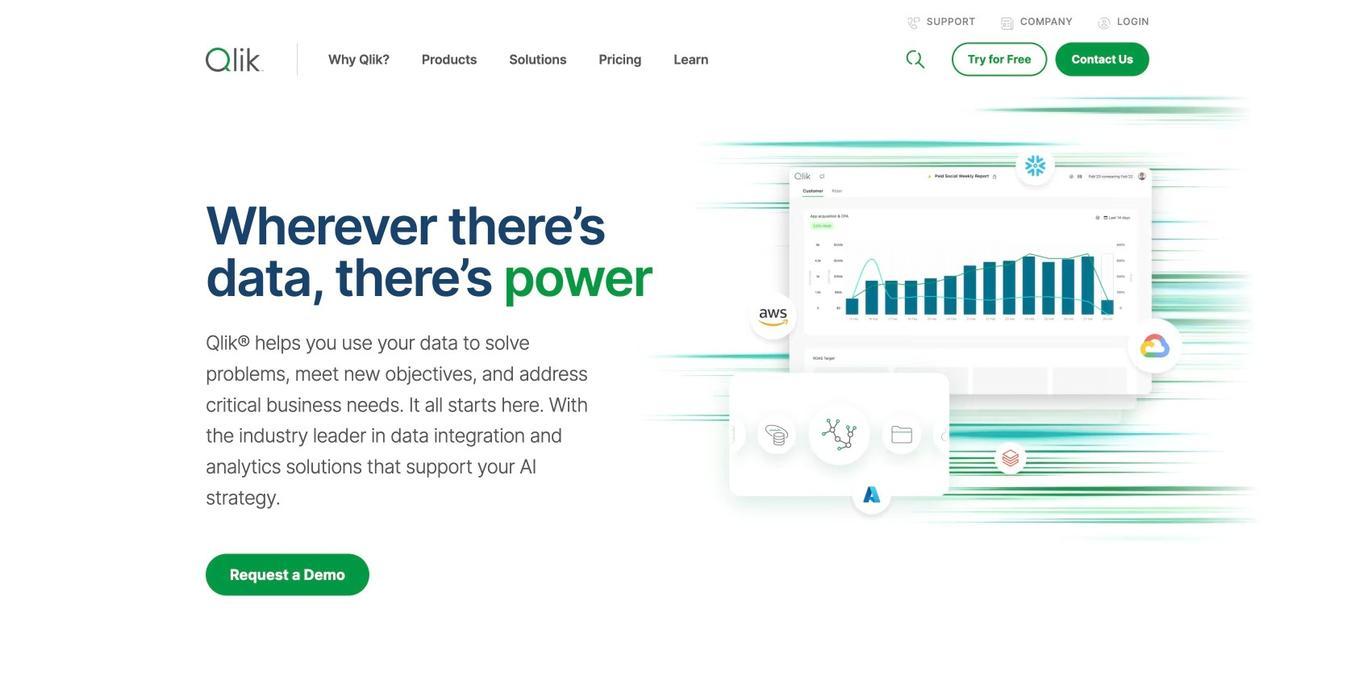 Task type: locate. For each thing, give the bounding box(es) containing it.
company image
[[1001, 17, 1014, 30]]

login image
[[1098, 17, 1111, 30]]



Task type: describe. For each thing, give the bounding box(es) containing it.
qlik image
[[206, 48, 264, 72]]

support image
[[907, 17, 920, 30]]



Task type: vqa. For each thing, say whether or not it's contained in the screenshot.
integrate
no



